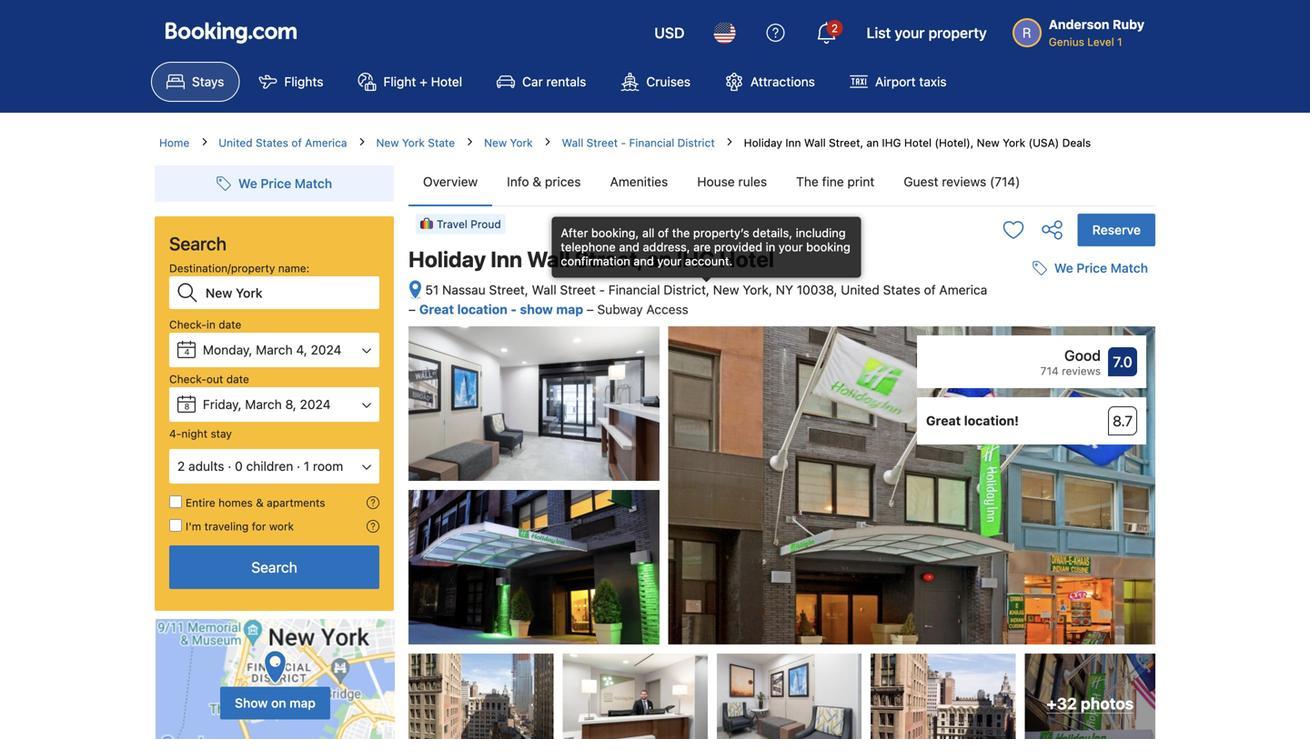 Task type: vqa. For each thing, say whether or not it's contained in the screenshot.
the "Receive confirmation"
no



Task type: describe. For each thing, give the bounding box(es) containing it.
all
[[642, 226, 655, 240]]

airport
[[875, 74, 916, 89]]

account.
[[685, 255, 733, 268]]

1 vertical spatial price
[[1077, 261, 1107, 276]]

room
[[313, 459, 343, 474]]

house
[[697, 174, 735, 189]]

entire
[[186, 497, 215, 510]]

confirmation
[[561, 255, 630, 268]]

search button
[[169, 546, 379, 590]]

car
[[522, 74, 543, 89]]

entire homes & apartments
[[186, 497, 325, 510]]

new york link
[[484, 135, 533, 151]]

in inside search section
[[206, 318, 216, 331]]

hotel for holiday inn wall street, an ihg hotel
[[720, 247, 774, 272]]

photos
[[1081, 695, 1134, 714]]

proud
[[471, 218, 501, 231]]

and down booking,
[[619, 240, 640, 254]]

4,
[[296, 343, 307, 358]]

street inside "51 nassau street, wall street - financial district, new york, ny 10038, united states of america – great location - show map – subway access"
[[560, 283, 596, 298]]

friday,
[[203, 397, 242, 412]]

flight + hotel
[[383, 74, 462, 89]]

we inside search section
[[238, 176, 257, 191]]

america inside "51 nassau street, wall street - financial district, new york, ny 10038, united states of america – great location - show map – subway access"
[[939, 283, 988, 298]]

guest
[[904, 174, 939, 189]]

2 vertical spatial -
[[511, 302, 517, 317]]

reserve button
[[1078, 214, 1156, 247]]

flight + hotel link
[[343, 62, 478, 102]]

great location - show map button
[[419, 302, 587, 317]]

match for the we price match dropdown button within the search section
[[295, 176, 332, 191]]

state
[[428, 136, 455, 149]]

attractions
[[751, 74, 815, 89]]

destination/property name:
[[169, 262, 310, 275]]

+32 photos
[[1047, 695, 1134, 714]]

anderson ruby genius level 1
[[1049, 17, 1145, 48]]

0 horizontal spatial america
[[305, 136, 347, 149]]

car rentals
[[522, 74, 586, 89]]

4-
[[169, 428, 181, 440]]

wall up the
[[804, 136, 826, 149]]

monday, march 4, 2024
[[203, 343, 342, 358]]

wall street - financial district
[[562, 136, 715, 149]]

travel proud
[[437, 218, 501, 231]]

after
[[561, 226, 588, 240]]

amenities
[[610, 174, 668, 189]]

wall inside "51 nassau street, wall street - financial district, new york, ny 10038, united states of america – great location - show map – subway access"
[[532, 283, 557, 298]]

new york state link
[[376, 135, 455, 151]]

flights
[[284, 74, 323, 89]]

+32 photos link
[[1025, 654, 1156, 740]]

united states of america link
[[219, 135, 347, 151]]

united inside "51 nassau street, wall street - financial district, new york, ny 10038, united states of america – great location - show map – subway access"
[[841, 283, 880, 298]]

show on map
[[235, 696, 316, 711]]

0 vertical spatial financial
[[629, 136, 675, 149]]

the
[[672, 226, 690, 240]]

scored 7 element
[[1108, 348, 1137, 377]]

10038,
[[797, 283, 838, 298]]

1 horizontal spatial great
[[926, 414, 961, 429]]

an for holiday inn wall street, an ihg hotel (hotel), new york (usa) deals
[[867, 136, 879, 149]]

scored 8.7 element
[[1108, 407, 1137, 436]]

apartments
[[267, 497, 325, 510]]

1 inside dropdown button
[[304, 459, 310, 474]]

states inside united states of america link
[[256, 136, 288, 149]]

home link
[[159, 135, 190, 151]]

2024 for friday, march 8, 2024
[[300, 397, 331, 412]]

1 vertical spatial we
[[1054, 261, 1073, 276]]

prices
[[545, 174, 581, 189]]

2 adults · 0 children · 1 room button
[[169, 450, 379, 484]]

0 horizontal spatial your
[[657, 255, 682, 268]]

(usa)
[[1029, 136, 1059, 149]]

0 vertical spatial for
[[1108, 135, 1123, 147]]

8,
[[285, 397, 296, 412]]

2 horizontal spatial 1
[[1126, 135, 1131, 147]]

great location!
[[926, 414, 1019, 429]]

2 button
[[805, 11, 849, 55]]

show
[[235, 696, 268, 711]]

1 horizontal spatial your
[[779, 240, 803, 254]]

date for check-in date
[[219, 318, 241, 331]]

reserve
[[1093, 222, 1141, 237]]

property
[[929, 24, 987, 41]]

4-night stay
[[169, 428, 232, 440]]

your account menu anderson ruby genius level 1 element
[[1013, 8, 1152, 50]]

2 · from the left
[[297, 459, 300, 474]]

airport taxis link
[[834, 62, 962, 102]]

wall street - financial district link
[[562, 135, 715, 151]]

click to open map view image
[[409, 280, 422, 301]]

list your property
[[867, 24, 987, 41]]

after booking, all of the property's details, including telephone and address, are provided in your booking confirmation and your account.
[[561, 226, 851, 268]]

are
[[694, 240, 711, 254]]

district,
[[664, 283, 710, 298]]

ihg for holiday inn wall street, an ihg hotel (hotel), new york (usa) deals
[[882, 136, 901, 149]]

4
[[184, 348, 190, 357]]

search inside button
[[251, 559, 297, 576]]

booking.com image
[[166, 22, 297, 44]]

house rules link
[[683, 158, 782, 206]]

address,
[[643, 240, 690, 254]]

- inside wall street - financial district link
[[621, 136, 626, 149]]

good
[[1065, 347, 1101, 365]]

2 adults · 0 children · 1 room
[[177, 459, 343, 474]]

inn for holiday inn wall street, an ihg hotel
[[491, 247, 522, 272]]

2 horizontal spatial your
[[895, 24, 925, 41]]

name:
[[278, 262, 310, 275]]

and down address,
[[634, 255, 654, 268]]

including
[[796, 226, 846, 240]]

overview
[[423, 174, 478, 189]]

of inside "51 nassau street, wall street - financial district, new york, ny 10038, united states of america – great location - show map – subway access"
[[924, 283, 936, 298]]

amenities link
[[596, 158, 683, 206]]

we price match button inside search section
[[209, 167, 340, 200]]

date for check-out date
[[226, 373, 249, 386]]

list
[[867, 24, 891, 41]]

the fine print
[[796, 174, 875, 189]]

map inside search section
[[290, 696, 316, 711]]

states inside "51 nassau street, wall street - financial district, new york, ny 10038, united states of america – great location - show map – subway access"
[[883, 283, 921, 298]]

0 vertical spatial search
[[169, 233, 227, 254]]

ihg for holiday inn wall street, an ihg hotel
[[677, 247, 715, 272]]

attractions link
[[710, 62, 831, 102]]

telephone
[[561, 240, 616, 254]]

we price match inside search section
[[238, 176, 332, 191]]

location
[[457, 302, 508, 317]]

march for monday,
[[256, 343, 293, 358]]

price inside search section
[[261, 176, 291, 191]]

rated good element
[[926, 345, 1101, 367]]

holiday for holiday inn wall street, an ihg hotel (hotel), new york (usa) deals
[[744, 136, 783, 149]]

hotel for holiday inn wall street, an ihg hotel (hotel), new york (usa) deals
[[904, 136, 932, 149]]

nassau
[[442, 283, 486, 298]]

new york state
[[376, 136, 455, 149]]

property's
[[693, 226, 749, 240]]

street, for holiday inn wall street, an ihg hotel (hotel), new york (usa) deals
[[829, 136, 864, 149]]

& inside 'link'
[[533, 174, 542, 189]]

work
[[269, 520, 294, 533]]

search section
[[147, 151, 401, 740]]



Task type: locate. For each thing, give the bounding box(es) containing it.
in up the monday,
[[206, 318, 216, 331]]

2 for 2
[[832, 22, 838, 35]]

march for friday,
[[245, 397, 282, 412]]

& right homes
[[256, 497, 264, 510]]

in inside after booking, all of the property's details, including telephone and address, are provided in your booking confirmation and your account.
[[766, 240, 776, 254]]

check- for in
[[169, 318, 206, 331]]

1 right level
[[1117, 35, 1123, 48]]

0 horizontal spatial an
[[647, 247, 672, 272]]

for
[[1108, 135, 1123, 147], [252, 520, 266, 533]]

1 vertical spatial we price match
[[1054, 261, 1148, 276]]

street, up "great location - show map" button on the left of the page
[[489, 283, 529, 298]]

cruises link
[[606, 62, 706, 102]]

york left the state
[[402, 136, 425, 149]]

adults
[[188, 459, 224, 474]]

usd
[[655, 24, 685, 41]]

we up good
[[1054, 261, 1073, 276]]

1 vertical spatial of
[[658, 226, 669, 240]]

1 vertical spatial an
[[647, 247, 672, 272]]

match down united states of america link
[[295, 176, 332, 191]]

united states of america
[[219, 136, 347, 149]]

2 inside dropdown button
[[832, 22, 838, 35]]

in down details,
[[766, 240, 776, 254]]

- left show
[[511, 302, 517, 317]]

0 horizontal spatial in
[[206, 318, 216, 331]]

· left 0
[[228, 459, 231, 474]]

friday, march 8, 2024
[[203, 397, 331, 412]]

financial
[[629, 136, 675, 149], [609, 283, 660, 298]]

date up the monday,
[[219, 318, 241, 331]]

street inside wall street - financial district link
[[587, 136, 618, 149]]

2 left list
[[832, 22, 838, 35]]

we down united states of america link
[[238, 176, 257, 191]]

wall down after
[[527, 247, 570, 272]]

hotel up york,
[[720, 247, 774, 272]]

street up amenities
[[587, 136, 618, 149]]

0 horizontal spatial ihg
[[677, 247, 715, 272]]

financial inside "51 nassau street, wall street - financial district, new york, ny 10038, united states of america – great location - show map – subway access"
[[609, 283, 660, 298]]

holiday
[[744, 136, 783, 149], [409, 247, 486, 272]]

- up amenities
[[621, 136, 626, 149]]

street, down booking,
[[575, 247, 642, 272]]

i'm
[[186, 520, 201, 533]]

0 horizontal spatial of
[[292, 136, 302, 149]]

0 horizontal spatial reviews
[[942, 174, 987, 189]]

york for new york
[[510, 136, 533, 149]]

0 vertical spatial holiday
[[744, 136, 783, 149]]

info & prices link
[[492, 158, 596, 206]]

1 horizontal spatial –
[[587, 302, 594, 317]]

and
[[619, 240, 640, 254], [634, 255, 654, 268]]

1 vertical spatial great
[[926, 414, 961, 429]]

1 – from the left
[[409, 302, 416, 317]]

& inside search section
[[256, 497, 264, 510]]

new left the state
[[376, 136, 399, 149]]

0 vertical spatial reviews
[[942, 174, 987, 189]]

0 horizontal spatial map
[[290, 696, 316, 711]]

0 vertical spatial america
[[305, 136, 347, 149]]

traveling
[[204, 520, 249, 533]]

0 horizontal spatial york
[[402, 136, 425, 149]]

0 horizontal spatial &
[[256, 497, 264, 510]]

home
[[159, 136, 190, 149]]

1 vertical spatial check-
[[169, 373, 206, 386]]

1 vertical spatial united
[[841, 283, 880, 298]]

1 horizontal spatial for
[[1108, 135, 1123, 147]]

1 vertical spatial hotel
[[904, 136, 932, 149]]

1 horizontal spatial street,
[[575, 247, 642, 272]]

2 york from the left
[[510, 136, 533, 149]]

financial up subway on the left of the page
[[609, 283, 660, 298]]

subway
[[597, 302, 643, 317]]

1 vertical spatial inn
[[491, 247, 522, 272]]

1 vertical spatial street
[[560, 283, 596, 298]]

2 horizontal spatial -
[[621, 136, 626, 149]]

0 horizontal spatial inn
[[491, 247, 522, 272]]

we price match down reserve "button"
[[1054, 261, 1148, 276]]

0 vertical spatial hotel
[[431, 74, 462, 89]]

7.0
[[1113, 354, 1133, 371]]

an up print
[[867, 136, 879, 149]]

check-
[[169, 318, 206, 331], [169, 373, 206, 386]]

homes
[[218, 497, 253, 510]]

map right 'on'
[[290, 696, 316, 711]]

show on map button
[[155, 619, 396, 740], [220, 688, 330, 720]]

0 vertical spatial street,
[[829, 136, 864, 149]]

714
[[1041, 365, 1059, 378]]

street down holiday inn wall street, an ihg hotel
[[560, 283, 596, 298]]

2
[[832, 22, 838, 35], [177, 459, 185, 474]]

car rentals link
[[481, 62, 602, 102]]

holiday up 51
[[409, 247, 486, 272]]

the
[[796, 174, 819, 189]]

guest reviews (714)
[[904, 174, 1020, 189]]

check- for out
[[169, 373, 206, 386]]

rules
[[738, 174, 767, 189]]

1 vertical spatial we price match button
[[1025, 252, 1156, 285]]

the fine print link
[[782, 158, 889, 206]]

your down address,
[[657, 255, 682, 268]]

map inside "51 nassau street, wall street - financial district, new york, ny 10038, united states of america – great location - show map – subway access"
[[556, 302, 583, 317]]

0
[[235, 459, 243, 474]]

1 york from the left
[[402, 136, 425, 149]]

0 horizontal spatial great
[[419, 302, 454, 317]]

wall up show
[[532, 283, 557, 298]]

2 vertical spatial hotel
[[720, 247, 774, 272]]

+32
[[1047, 695, 1077, 714]]

york inside "link"
[[402, 136, 425, 149]]

an down all on the left of the page
[[647, 247, 672, 272]]

your right list
[[895, 24, 925, 41]]

united right 10038,
[[841, 283, 880, 298]]

0 vertical spatial march
[[256, 343, 293, 358]]

2024
[[311, 343, 342, 358], [300, 397, 331, 412]]

2 left adults at left
[[177, 459, 185, 474]]

reviews
[[942, 174, 987, 189], [1062, 365, 1101, 378]]

for right only
[[1108, 135, 1123, 147]]

1 vertical spatial &
[[256, 497, 264, 510]]

1 horizontal spatial america
[[939, 283, 988, 298]]

i'm traveling for work
[[186, 520, 294, 533]]

stays link
[[151, 62, 240, 102]]

2 for 2 adults · 0 children · 1 room
[[177, 459, 185, 474]]

price down reserve "button"
[[1077, 261, 1107, 276]]

inn up the
[[786, 136, 801, 149]]

print
[[848, 174, 875, 189]]

1 horizontal spatial match
[[1111, 261, 1148, 276]]

0 horizontal spatial -
[[511, 302, 517, 317]]

1 horizontal spatial map
[[556, 302, 583, 317]]

show
[[520, 302, 553, 317]]

2 vertical spatial street,
[[489, 283, 529, 298]]

1 vertical spatial reviews
[[1062, 365, 1101, 378]]

united right home
[[219, 136, 253, 149]]

your down details,
[[779, 240, 803, 254]]

genius
[[1049, 35, 1085, 48]]

1 vertical spatial -
[[599, 283, 605, 298]]

Where are you going? field
[[198, 277, 379, 309]]

–
[[409, 302, 416, 317], [587, 302, 594, 317]]

march left "4,"
[[256, 343, 293, 358]]

0 horizontal spatial 1
[[304, 459, 310, 474]]

1 vertical spatial street,
[[575, 247, 642, 272]]

0 horizontal spatial –
[[409, 302, 416, 317]]

york
[[402, 136, 425, 149], [510, 136, 533, 149], [1003, 136, 1026, 149]]

1 horizontal spatial we price match
[[1054, 261, 1148, 276]]

1 vertical spatial 1
[[1126, 135, 1131, 147]]

(hotel),
[[935, 136, 974, 149]]

search up destination/property
[[169, 233, 227, 254]]

0 vertical spatial we
[[238, 176, 257, 191]]

0 horizontal spatial states
[[256, 136, 288, 149]]

1 horizontal spatial 1
[[1117, 35, 1123, 48]]

1 horizontal spatial york
[[510, 136, 533, 149]]

0 vertical spatial check-
[[169, 318, 206, 331]]

america up "rated good" "element"
[[939, 283, 988, 298]]

1 · from the left
[[228, 459, 231, 474]]

date right out on the bottom
[[226, 373, 249, 386]]

street
[[587, 136, 618, 149], [560, 283, 596, 298]]

0 vertical spatial date
[[219, 318, 241, 331]]

0 horizontal spatial holiday
[[409, 247, 486, 272]]

new right the state
[[484, 136, 507, 149]]

· right children on the bottom
[[297, 459, 300, 474]]

0 horizontal spatial street,
[[489, 283, 529, 298]]

an for holiday inn wall street, an ihg hotel
[[647, 247, 672, 272]]

0 horizontal spatial we price match button
[[209, 167, 340, 200]]

overview link
[[409, 158, 492, 206]]

2024 right "4,"
[[311, 343, 342, 358]]

new inside new york link
[[484, 136, 507, 149]]

york up info
[[510, 136, 533, 149]]

0 horizontal spatial match
[[295, 176, 332, 191]]

great
[[419, 302, 454, 317], [926, 414, 961, 429]]

list your property link
[[856, 11, 998, 55]]

ihg
[[882, 136, 901, 149], [677, 247, 715, 272]]

guest reviews (714) link
[[889, 158, 1035, 206]]

check-out date
[[169, 373, 249, 386]]

airport taxis
[[875, 74, 947, 89]]

2 horizontal spatial of
[[924, 283, 936, 298]]

& right info
[[533, 174, 542, 189]]

march left 8,
[[245, 397, 282, 412]]

your
[[895, 24, 925, 41], [779, 240, 803, 254], [657, 255, 682, 268]]

new inside new york state "link"
[[376, 136, 399, 149]]

2 inside dropdown button
[[177, 459, 185, 474]]

– left subway on the left of the page
[[587, 302, 594, 317]]

on
[[271, 696, 286, 711]]

1 horizontal spatial ihg
[[882, 136, 901, 149]]

1 inside anderson ruby genius level 1
[[1117, 35, 1123, 48]]

hotel left (hotel),
[[904, 136, 932, 149]]

states
[[256, 136, 288, 149], [883, 283, 921, 298]]

we price match button down united states of america in the top left of the page
[[209, 167, 340, 200]]

of
[[292, 136, 302, 149], [658, 226, 669, 240], [924, 283, 936, 298]]

0 vertical spatial we price match
[[238, 176, 332, 191]]

holiday up rules
[[744, 136, 783, 149]]

financial up amenities
[[629, 136, 675, 149]]

we'll show you stays where you can have the entire place to yourself image
[[367, 497, 379, 510], [367, 497, 379, 510]]

ihg down the at right
[[677, 247, 715, 272]]

level
[[1088, 35, 1114, 48]]

0 vertical spatial match
[[295, 176, 332, 191]]

2024 right 8,
[[300, 397, 331, 412]]

street,
[[829, 136, 864, 149], [575, 247, 642, 272], [489, 283, 529, 298]]

for left work
[[252, 520, 266, 533]]

0 vertical spatial united
[[219, 136, 253, 149]]

1 check- from the top
[[169, 318, 206, 331]]

1 vertical spatial 2024
[[300, 397, 331, 412]]

price down united states of america in the top left of the page
[[261, 176, 291, 191]]

1 vertical spatial 2
[[177, 459, 185, 474]]

0 horizontal spatial hotel
[[431, 74, 462, 89]]

– down click to open map view icon
[[409, 302, 416, 317]]

2 check- from the top
[[169, 373, 206, 386]]

1 horizontal spatial we
[[1054, 261, 1073, 276]]

1 horizontal spatial states
[[883, 283, 921, 298]]

holiday for holiday inn wall street, an ihg hotel
[[409, 247, 486, 272]]

2 horizontal spatial street,
[[829, 136, 864, 149]]

york left (usa)
[[1003, 136, 1026, 149]]

we
[[238, 176, 257, 191], [1054, 261, 1073, 276]]

1 horizontal spatial ·
[[297, 459, 300, 474]]

holiday inn wall street, an ihg hotel
[[409, 247, 774, 272]]

rentals
[[546, 74, 586, 89]]

great left location!
[[926, 414, 961, 429]]

0 vertical spatial of
[[292, 136, 302, 149]]

1 vertical spatial march
[[245, 397, 282, 412]]

wall up the prices at the left top
[[562, 136, 584, 149]]

street, inside "51 nassau street, wall street - financial district, new york, ny 10038, united states of america – great location - show map – subway access"
[[489, 283, 529, 298]]

we price match down united states of america in the top left of the page
[[238, 176, 332, 191]]

search down work
[[251, 559, 297, 576]]

0 vertical spatial map
[[556, 302, 583, 317]]

0 vertical spatial ihg
[[882, 136, 901, 149]]

0 vertical spatial inn
[[786, 136, 801, 149]]

new right (hotel),
[[977, 136, 1000, 149]]

match down reserve "button"
[[1111, 261, 1148, 276]]

we price match button
[[209, 167, 340, 200], [1025, 252, 1156, 285]]

street, up the fine print
[[829, 136, 864, 149]]

if you select this option, we'll show you popular business travel features like breakfast, wifi and free parking. image
[[367, 520, 379, 533], [367, 520, 379, 533]]

0 horizontal spatial we
[[238, 176, 257, 191]]

2 – from the left
[[587, 302, 594, 317]]

match inside search section
[[295, 176, 332, 191]]

street, for holiday inn wall street, an ihg hotel
[[575, 247, 642, 272]]

great inside "51 nassau street, wall street - financial district, new york, ny 10038, united states of america – great location - show map – subway access"
[[419, 302, 454, 317]]

1 vertical spatial ihg
[[677, 247, 715, 272]]

0 vertical spatial states
[[256, 136, 288, 149]]

ihg down airport
[[882, 136, 901, 149]]

1 vertical spatial america
[[939, 283, 988, 298]]

of inside after booking, all of the property's details, including telephone and address, are provided in your booking confirmation and your account.
[[658, 226, 669, 240]]

check- up 4 on the top of the page
[[169, 318, 206, 331]]

for inside search section
[[252, 520, 266, 533]]

1 horizontal spatial an
[[867, 136, 879, 149]]

1 horizontal spatial -
[[599, 283, 605, 298]]

night
[[181, 428, 208, 440]]

inn for holiday inn wall street, an ihg hotel (hotel), new york (usa) deals
[[786, 136, 801, 149]]

2024 for monday, march 4, 2024
[[311, 343, 342, 358]]

reviews down (hotel),
[[942, 174, 987, 189]]

map right show
[[556, 302, 583, 317]]

1 horizontal spatial in
[[766, 240, 776, 254]]

good 714 reviews
[[1041, 347, 1101, 378]]

1 vertical spatial map
[[290, 696, 316, 711]]

new inside "51 nassau street, wall street - financial district, new york, ny 10038, united states of america – great location - show map – subway access"
[[713, 283, 739, 298]]

1 horizontal spatial reviews
[[1062, 365, 1101, 378]]

1 horizontal spatial we price match button
[[1025, 252, 1156, 285]]

provided
[[714, 240, 763, 254]]

travel
[[437, 218, 468, 231]]

0 vertical spatial great
[[419, 302, 454, 317]]

1 left room
[[304, 459, 310, 474]]

info & prices
[[507, 174, 581, 189]]

0 vertical spatial 2
[[832, 22, 838, 35]]

out
[[206, 373, 223, 386]]

flight
[[383, 74, 416, 89]]

match for the bottommost the we price match dropdown button
[[1111, 261, 1148, 276]]

new left york,
[[713, 283, 739, 298]]

1 vertical spatial states
[[883, 283, 921, 298]]

2 horizontal spatial hotel
[[904, 136, 932, 149]]

taxis
[[919, 74, 947, 89]]

states down flights link
[[256, 136, 288, 149]]

3 york from the left
[[1003, 136, 1026, 149]]

-
[[621, 136, 626, 149], [599, 283, 605, 298], [511, 302, 517, 317]]

details,
[[753, 226, 793, 240]]

america down flights on the top
[[305, 136, 347, 149]]

united inside united states of america link
[[219, 136, 253, 149]]

0 horizontal spatial united
[[219, 136, 253, 149]]

0 vertical spatial 2024
[[311, 343, 342, 358]]

- up subway on the left of the page
[[599, 283, 605, 298]]

reviews inside good 714 reviews
[[1062, 365, 1101, 378]]

states right 10038,
[[883, 283, 921, 298]]

1 vertical spatial holiday
[[409, 247, 486, 272]]

monday,
[[203, 343, 252, 358]]

great down 51
[[419, 302, 454, 317]]

only for 1 guest
[[1082, 135, 1163, 147]]

booking
[[806, 240, 851, 254]]

usd button
[[644, 11, 696, 55]]

york for new york state
[[402, 136, 425, 149]]

stay
[[211, 428, 232, 440]]

we price match button down reserve "button"
[[1025, 252, 1156, 285]]

america
[[305, 136, 347, 149], [939, 283, 988, 298]]

hotel right +
[[431, 74, 462, 89]]

check-in date
[[169, 318, 241, 331]]

0 horizontal spatial ·
[[228, 459, 231, 474]]

1 horizontal spatial &
[[533, 174, 542, 189]]

1 horizontal spatial inn
[[786, 136, 801, 149]]

inn down proud on the top of page
[[491, 247, 522, 272]]

0 vertical spatial in
[[766, 240, 776, 254]]

holiday inn wall street, an ihg hotel (hotel), new york (usa) deals link
[[744, 136, 1091, 149]]

ny
[[776, 283, 793, 298]]

map
[[556, 302, 583, 317], [290, 696, 316, 711]]

only
[[1082, 135, 1105, 147]]

reviews down good
[[1062, 365, 1101, 378]]

0 vertical spatial &
[[533, 174, 542, 189]]

0 horizontal spatial for
[[252, 520, 266, 533]]

check- down 4 on the top of the page
[[169, 373, 206, 386]]

1 left guest
[[1126, 135, 1131, 147]]

(714)
[[990, 174, 1020, 189]]

1 horizontal spatial of
[[658, 226, 669, 240]]



